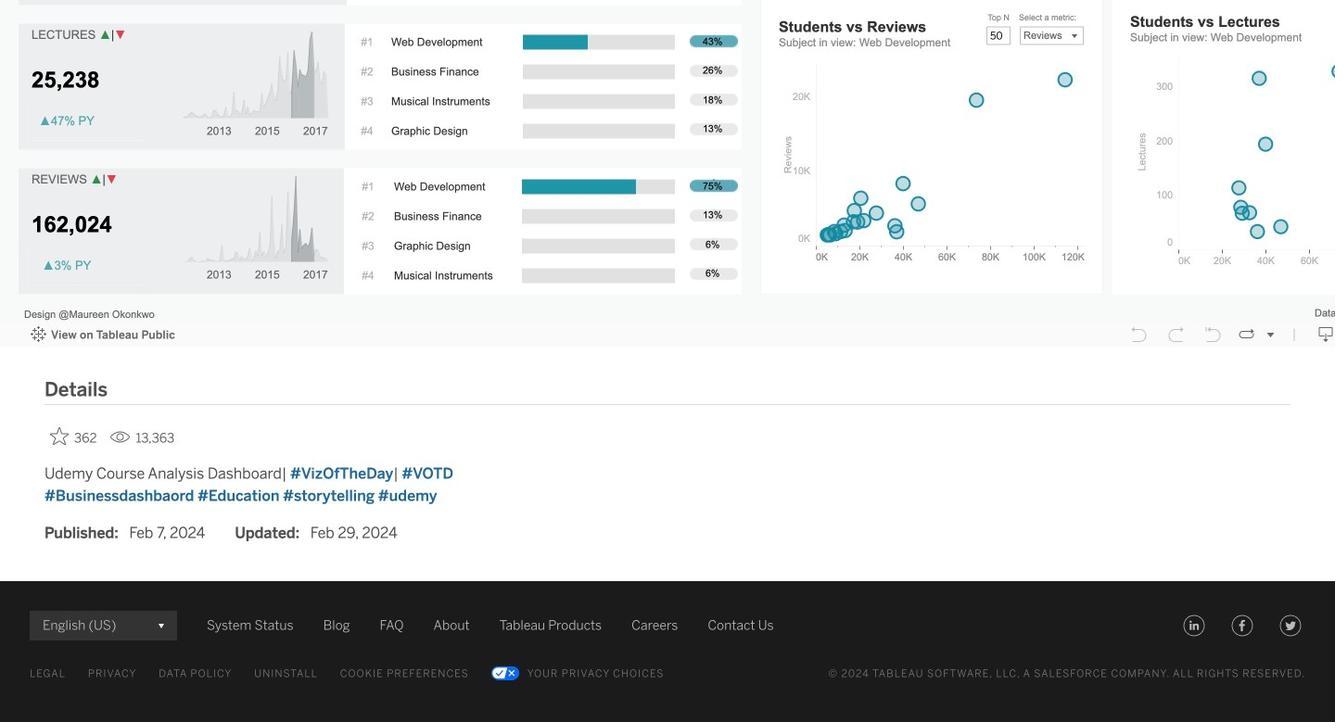 Task type: describe. For each thing, give the bounding box(es) containing it.
Add Favorite button
[[45, 421, 103, 451]]



Task type: vqa. For each thing, say whether or not it's contained in the screenshot.
Add Favorite Button
yes



Task type: locate. For each thing, give the bounding box(es) containing it.
selected language element
[[43, 611, 164, 641]]

add favorite image
[[50, 427, 69, 445]]



